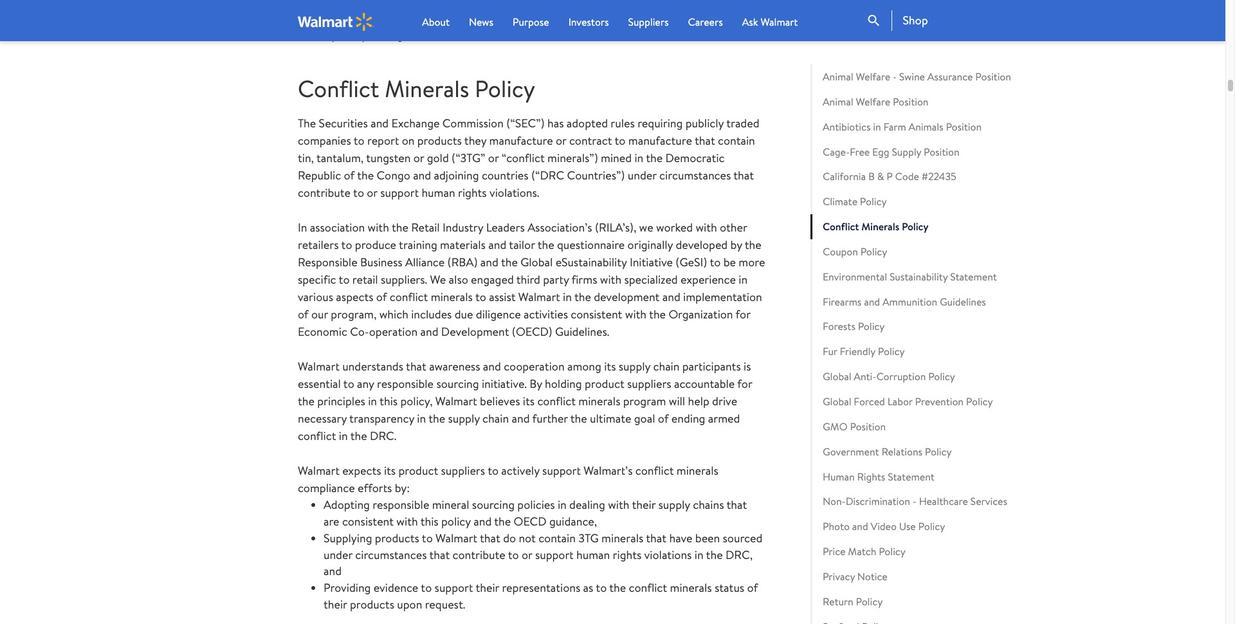 Task type: locate. For each thing, give the bounding box(es) containing it.
product down among
[[585, 376, 625, 392]]

0 vertical spatial welfare
[[856, 69, 890, 84]]

walmart's inside walmart expects its product suppliers to actively support walmart's conflict minerals compliance efforts by: adopting responsible mineral sourcing policies in dealing with their supply chains that are consistent with this policy and the oecd guidance, supplying products to walmart that do not contain 3tg minerals that have been sourced under circumstances that contribute to or support human rights violations in the drc, and providing evidence to support their representations as to the conflict minerals status of their products upon request.
[[584, 463, 633, 479]]

animal for animal welfare position
[[823, 94, 853, 109]]

0 horizontal spatial contribute
[[298, 185, 351, 201]]

the down association's
[[538, 237, 554, 253]]

0 vertical spatial reductions
[[707, 0, 749, 8]]

contribute inside walmart expects its product suppliers to actively support walmart's conflict minerals compliance efforts by: adopting responsible mineral sourcing policies in dealing with their supply chains that are consistent with this policy and the oecd guidance, supplying products to walmart that do not contain 3tg minerals that have been sourced under circumstances that contribute to or support human rights violations in the drc, and providing evidence to support their representations as to the conflict minerals status of their products upon request.
[[453, 547, 506, 563]]

democratic
[[666, 150, 725, 166]]

1 horizontal spatial -
[[913, 494, 917, 509]]

and up report
[[371, 115, 389, 132]]

ask
[[742, 15, 758, 29]]

targets up 3
[[514, 0, 542, 8]]

with inside . walmart's scope 1 & 2 targets have been approved to be consistent with reductions necessary to keep warming below 1.5
[[689, 0, 705, 8]]

1 vertical spatial statement
[[888, 469, 935, 484]]

circumstances inside walmart expects its product suppliers to actively support walmart's conflict minerals compliance efforts by: adopting responsible mineral sourcing policies in dealing with their supply chains that are consistent with this policy and the oecd guidance, supplying products to walmart that do not contain 3tg minerals that have been sourced under circumstances that contribute to or support human rights violations in the drc, and providing evidence to support their representations as to the conflict minerals status of their products upon request.
[[355, 547, 427, 563]]

the left drc.
[[350, 428, 367, 444]]

1 manufacture from the left
[[489, 133, 553, 149]]

c. down about popup button
[[440, 30, 448, 43]]

welfare inside 'link'
[[856, 69, 890, 84]]

1 vertical spatial o
[[435, 29, 439, 38]]

1 vertical spatial 2
[[430, 30, 435, 43]]

responsible
[[377, 376, 434, 392], [373, 497, 429, 513]]

position down swine
[[893, 94, 929, 109]]

been inside walmart expects its product suppliers to actively support walmart's conflict minerals compliance efforts by: adopting responsible mineral sourcing policies in dealing with their supply chains that are consistent with this policy and the oecd guidance, supplying products to walmart that do not contain 3tg minerals that have been sourced under circumstances that contribute to or support human rights violations in the drc, and providing evidence to support their representations as to the conflict minerals status of their products upon request.
[[695, 530, 720, 546]]

1 vertical spatial its
[[523, 393, 535, 409]]

conflict down goal
[[636, 463, 674, 479]]

2 vertical spatial necessary
[[298, 411, 347, 427]]

1 vertical spatial conflict minerals policy
[[823, 219, 929, 234]]

sourcing
[[436, 376, 479, 392], [472, 497, 515, 513]]

of right status
[[747, 580, 758, 596]]

animal welfare position link
[[811, 89, 1049, 114]]

rights inside walmart expects its product suppliers to actively support walmart's conflict minerals compliance efforts by: adopting responsible mineral sourcing policies in dealing with their supply chains that are consistent with this policy and the oecd guidance, supplying products to walmart that do not contain 3tg minerals that have been sourced under circumstances that contribute to or support human rights violations in the drc, and providing evidence to support their representations as to the conflict minerals status of their products upon request.
[[613, 547, 642, 563]]

1 horizontal spatial their
[[476, 580, 499, 596]]

1 vertical spatial contain
[[539, 530, 576, 546]]

been inside . walmart's scope 1 & 2 targets have been approved to be consistent with reductions necessary to keep warming below 1.5
[[564, 0, 583, 8]]

assist
[[489, 289, 516, 305]]

reductions inside c. walmart's scope 3 targets have been approved to be consistent with reductions necessary to keep warming below 2
[[722, 13, 763, 26]]

minerals left status
[[670, 580, 712, 596]]

2 inside c. walmart's scope 3 targets have been approved to be consistent with reductions necessary to keep warming below 2
[[430, 30, 435, 43]]

be left the careers
[[649, 13, 659, 26]]

have up violations
[[669, 530, 693, 546]]

2
[[507, 0, 512, 8], [430, 30, 435, 43]]

firms
[[572, 272, 597, 288]]

request.
[[425, 596, 465, 612]]

representations
[[502, 580, 580, 596]]

experience
[[681, 272, 736, 288]]

contain down 'traded'
[[718, 133, 755, 149]]

scope inside . walmart's scope 1 & 2 targets have been approved to be consistent with reductions necessary to keep warming below 1.5
[[468, 0, 492, 8]]

& right the 1
[[499, 0, 505, 8]]

animal inside 'link'
[[823, 69, 853, 84]]

conflict down principles
[[298, 428, 336, 444]]

necessary inside . walmart's scope 1 & 2 targets have been approved to be consistent with reductions necessary to keep warming below 1.5
[[298, 13, 336, 26]]

walmart's inside c. walmart's scope 3 targets have been approved to be consistent with reductions necessary to keep warming below 2
[[455, 13, 494, 26]]

position up #22435
[[924, 144, 960, 159]]

rights left violations
[[613, 547, 642, 563]]

0 horizontal spatial conflict
[[298, 73, 379, 105]]

that left 'do'
[[480, 530, 500, 546]]

in right violations
[[695, 547, 704, 563]]

suppliers up mineral
[[441, 463, 485, 479]]

1 necessary from the top
[[298, 13, 336, 26]]

. walmart's scope 1 & 2 targets have been approved to be consistent with reductions necessary to keep warming below 1.5
[[298, 0, 749, 26]]

the securities and exchange commission ("sec") has adopted rules requiring publicly traded companies to report on products they manufacture or contract to manufacture that contain tin, tantalum, tungsten or gold ("3tg" or "conflict minerals") mined in the democratic republic of the congo and adjoining countries ("drc countries") under circumstances that contribute to or support human rights violations.
[[298, 115, 760, 201]]

careers link
[[688, 14, 723, 30]]

expects
[[342, 463, 381, 479]]

to inside the walmart understands that awareness and cooperation among its supply chain participants is essential to any responsible sourcing initiative. by holding product suppliers accountable for the principles in this policy, walmart believes its conflict minerals program will help drive necessary transparency in the supply chain and further the ultimate goal of ending armed conflict in the drc.
[[343, 376, 354, 392]]

publicly
[[686, 115, 724, 132]]

policy,
[[400, 393, 433, 409]]

0 vertical spatial targets
[[514, 0, 542, 8]]

2 below from the top
[[405, 30, 428, 43]]

0 horizontal spatial circumstances
[[355, 547, 427, 563]]

conflict down violations
[[629, 580, 667, 596]]

1 horizontal spatial conflict
[[823, 219, 859, 234]]

0 horizontal spatial suppliers
[[441, 463, 485, 479]]

c. right the 1.5 on the left top
[[445, 13, 453, 26]]

responsible inside the walmart understands that awareness and cooperation among its supply chain participants is essential to any responsible sourcing initiative. by holding product suppliers accountable for the principles in this policy, walmart believes its conflict minerals program will help drive necessary transparency in the supply chain and further the ultimate goal of ending armed conflict in the drc.
[[377, 376, 434, 392]]

and
[[371, 115, 389, 132], [413, 168, 431, 184], [489, 237, 507, 253], [481, 254, 499, 270], [663, 289, 681, 305], [864, 294, 880, 309], [420, 324, 439, 340], [483, 359, 501, 375], [512, 411, 530, 427], [474, 514, 492, 530], [852, 519, 868, 533], [324, 563, 342, 579]]

1 horizontal spatial minerals
[[862, 219, 900, 234]]

position down 'forced'
[[850, 419, 886, 434]]

3 necessary from the top
[[298, 411, 347, 427]]

believes
[[480, 393, 520, 409]]

of inside the walmart understands that awareness and cooperation among its supply chain participants is essential to any responsible sourcing initiative. by holding product suppliers accountable for the principles in this policy, walmart believes its conflict minerals program will help drive necessary transparency in the supply chain and further the ultimate goal of ending armed conflict in the drc.
[[658, 411, 669, 427]]

2 vertical spatial be
[[724, 254, 736, 270]]

developed
[[676, 237, 728, 253]]

of inside walmart expects its product suppliers to actively support walmart's conflict minerals compliance efforts by: adopting responsible mineral sourcing policies in dealing with their supply chains that are consistent with this policy and the oecd guidance, supplying products to walmart that do not contain 3tg minerals that have been sourced under circumstances that contribute to or support human rights violations in the drc, and providing evidence to support their representations as to the conflict minerals status of their products upon request.
[[747, 580, 758, 596]]

1 keep from the top
[[349, 13, 367, 26]]

targets inside . walmart's scope 1 & 2 targets have been approved to be consistent with reductions necessary to keep warming below 1.5
[[514, 0, 542, 8]]

suppliers up program
[[627, 376, 671, 392]]

in inside the securities and exchange commission ("sec") has adopted rules requiring publicly traded companies to report on products they manufacture or contract to manufacture that contain tin, tantalum, tungsten or gold ("3tg" or "conflict minerals") mined in the democratic republic of the congo and adjoining countries ("drc countries") under circumstances that contribute to or support human rights violations.
[[635, 150, 644, 166]]

friendly
[[840, 344, 876, 359]]

0 vertical spatial conflict
[[298, 73, 379, 105]]

guidance,
[[549, 514, 597, 530]]

position right animals
[[946, 119, 982, 134]]

o for o c.
[[435, 29, 439, 38]]

0 vertical spatial contain
[[718, 133, 755, 149]]

("3tg"
[[452, 150, 485, 166]]

conflict minerals policy
[[298, 73, 535, 105], [823, 219, 929, 234]]

walmart's inside . walmart's scope 1 & 2 targets have been approved to be consistent with reductions necessary to keep warming below 1.5
[[428, 0, 466, 8]]

firearms
[[823, 294, 862, 309]]

- left swine
[[893, 69, 897, 84]]

among
[[567, 359, 602, 375]]

1 horizontal spatial suppliers
[[627, 376, 671, 392]]

party
[[543, 272, 569, 288]]

0 horizontal spatial &
[[499, 0, 505, 8]]

circumstances up the evidence
[[355, 547, 427, 563]]

0 horizontal spatial o
[[435, 29, 439, 38]]

1 horizontal spatial contain
[[718, 133, 755, 149]]

supply left chains
[[659, 497, 690, 513]]

0 horizontal spatial scope
[[468, 0, 492, 8]]

1 vertical spatial supply
[[448, 411, 480, 427]]

report
[[367, 133, 399, 149]]

or down has
[[556, 133, 567, 149]]

fur
[[823, 344, 837, 359]]

1 vertical spatial keep
[[349, 30, 367, 43]]

walmart's
[[428, 0, 466, 8], [455, 13, 494, 26], [584, 463, 633, 479]]

0 vertical spatial keep
[[349, 13, 367, 26]]

1 horizontal spatial its
[[523, 393, 535, 409]]

be up suppliers at the top right of page
[[634, 0, 644, 8]]

exchange
[[392, 115, 440, 132]]

2 animal from the top
[[823, 94, 853, 109]]

2 vertical spatial its
[[384, 463, 396, 479]]

rights
[[458, 185, 487, 201], [613, 547, 642, 563]]

1 horizontal spatial manufacture
[[628, 133, 692, 149]]

necessary inside the walmart understands that awareness and cooperation among its supply chain participants is essential to any responsible sourcing initiative. by holding product suppliers accountable for the principles in this policy, walmart believes its conflict minerals program will help drive necessary transparency in the supply chain and further the ultimate goal of ending armed conflict in the drc.
[[298, 411, 347, 427]]

california b & p code #22435
[[823, 169, 957, 184]]

position inside animal welfare position link
[[893, 94, 929, 109]]

have right purpose popup button
[[559, 13, 577, 26]]

approved inside c. walmart's scope 3 targets have been approved to be consistent with reductions necessary to keep warming below 2
[[600, 13, 636, 26]]

1 vertical spatial under
[[324, 547, 353, 563]]

product inside walmart expects its product suppliers to actively support walmart's conflict minerals compliance efforts by: adopting responsible mineral sourcing policies in dealing with their supply chains that are consistent with this policy and the oecd guidance, supplying products to walmart that do not contain 3tg minerals that have been sourced under circumstances that contribute to or support human rights violations in the drc, and providing evidence to support their representations as to the conflict minerals status of their products upon request.
[[399, 463, 438, 479]]

for down is
[[738, 376, 752, 392]]

1 vertical spatial circumstances
[[355, 547, 427, 563]]

1 horizontal spatial 2
[[507, 0, 512, 8]]

0 vertical spatial rights
[[458, 185, 487, 201]]

p
[[887, 169, 893, 184]]

0 vertical spatial have
[[544, 0, 562, 8]]

reductions
[[707, 0, 749, 8], [722, 13, 763, 26]]

contain down guidance,
[[539, 530, 576, 546]]

0 horizontal spatial product
[[399, 463, 438, 479]]

under inside the securities and exchange commission ("sec") has adopted rules requiring publicly traded companies to report on products they manufacture or contract to manufacture that contain tin, tantalum, tungsten or gold ("3tg" or "conflict minerals") mined in the democratic republic of the congo and adjoining countries ("drc countries") under circumstances that contribute to or support human rights violations.
[[628, 168, 657, 184]]

and left video
[[852, 519, 868, 533]]

2 horizontal spatial supply
[[659, 497, 690, 513]]

walmart up compliance
[[298, 463, 340, 479]]

responsible for with
[[373, 497, 429, 513]]

sourcing down awareness
[[436, 376, 479, 392]]

shop
[[903, 12, 928, 28]]

walmart up activities
[[518, 289, 560, 305]]

with inside c. walmart's scope 3 targets have been approved to be consistent with reductions necessary to keep warming below 2
[[703, 13, 720, 26]]

ammunition
[[883, 294, 938, 309]]

0 horizontal spatial minerals
[[385, 73, 469, 105]]

1 vertical spatial rights
[[613, 547, 642, 563]]

responsible
[[298, 254, 357, 270]]

o inside o c.
[[435, 29, 439, 38]]

0 vertical spatial products
[[417, 133, 462, 149]]

further
[[532, 411, 568, 427]]

animal welfare - swine assurance position link
[[811, 64, 1049, 89]]

its
[[604, 359, 616, 375], [523, 393, 535, 409], [384, 463, 396, 479]]

1 vertical spatial below
[[405, 30, 428, 43]]

2 necessary from the top
[[298, 30, 336, 43]]

0 vertical spatial responsible
[[377, 376, 434, 392]]

supply up program
[[619, 359, 651, 375]]

worked
[[656, 220, 693, 236]]

2 horizontal spatial be
[[724, 254, 736, 270]]

1 vertical spatial global
[[823, 369, 852, 384]]

antibiotics
[[823, 119, 871, 134]]

- up use
[[913, 494, 917, 509]]

be inside c. walmart's scope 3 targets have been approved to be consistent with reductions necessary to keep warming below 2
[[649, 13, 659, 26]]

1 vertical spatial welfare
[[856, 94, 890, 109]]

chain down believes
[[483, 411, 509, 427]]

walmart's up the 1.5 on the left top
[[428, 0, 466, 8]]

- inside "link"
[[913, 494, 917, 509]]

1 vertical spatial approved
[[600, 13, 636, 26]]

or inside walmart expects its product suppliers to actively support walmart's conflict minerals compliance efforts by: adopting responsible mineral sourcing policies in dealing with their supply chains that are consistent with this policy and the oecd guidance, supplying products to walmart that do not contain 3tg minerals that have been sourced under circumstances that contribute to or support human rights violations in the drc, and providing evidence to support their representations as to the conflict minerals status of their products upon request.
[[522, 547, 532, 563]]

1 horizontal spatial product
[[585, 376, 625, 392]]

#22435
[[922, 169, 957, 184]]

statement inside environmental sustainability statement link
[[950, 269, 997, 284]]

walmart's right about popup button
[[455, 13, 494, 26]]

and up engaged
[[481, 254, 499, 270]]

2 keep from the top
[[349, 30, 367, 43]]

that
[[695, 133, 715, 149], [734, 168, 754, 184], [406, 359, 427, 375], [727, 497, 747, 513], [480, 530, 500, 546], [646, 530, 667, 546], [429, 547, 450, 563]]

0 vertical spatial 2
[[507, 0, 512, 8]]

responsible inside walmart expects its product suppliers to actively support walmart's conflict minerals compliance efforts by: adopting responsible mineral sourcing policies in dealing with their supply chains that are consistent with this policy and the oecd guidance, supplying products to walmart that do not contain 3tg minerals that have been sourced under circumstances that contribute to or support human rights violations in the drc, and providing evidence to support their representations as to the conflict minerals status of their products upon request.
[[373, 497, 429, 513]]

2 vertical spatial global
[[823, 394, 852, 409]]

association's
[[528, 220, 592, 236]]

1 horizontal spatial statement
[[950, 269, 997, 284]]

sourcing up 'do'
[[472, 497, 515, 513]]

0 vertical spatial necessary
[[298, 13, 336, 26]]

and right policy
[[474, 514, 492, 530]]

manufacture up '"conflict'
[[489, 133, 553, 149]]

warming inside c. walmart's scope 3 targets have been approved to be consistent with reductions necessary to keep warming below 2
[[369, 30, 403, 43]]

2 welfare from the top
[[856, 94, 890, 109]]

conflict
[[390, 289, 428, 305], [537, 393, 576, 409], [298, 428, 336, 444], [636, 463, 674, 479], [629, 580, 667, 596]]

2 warming from the top
[[369, 30, 403, 43]]

animals
[[909, 119, 944, 134]]

1 horizontal spatial circumstances
[[660, 168, 731, 184]]

been down chains
[[695, 530, 720, 546]]

human inside walmart expects its product suppliers to actively support walmart's conflict minerals compliance efforts by: adopting responsible mineral sourcing policies in dealing with their supply chains that are consistent with this policy and the oecd guidance, supplying products to walmart that do not contain 3tg minerals that have been sourced under circumstances that contribute to or support human rights violations in the drc, and providing evidence to support their representations as to the conflict minerals status of their products upon request.
[[577, 547, 610, 563]]

statement for human rights statement
[[888, 469, 935, 484]]

principles
[[317, 393, 365, 409]]

- inside 'link'
[[893, 69, 897, 84]]

that right chains
[[727, 497, 747, 513]]

minerals up the exchange
[[385, 73, 469, 105]]

necessary inside c. walmart's scope 3 targets have been approved to be consistent with reductions necessary to keep warming below 2
[[298, 30, 336, 43]]

human inside the securities and exchange commission ("sec") has adopted rules requiring publicly traded companies to report on products they manufacture or contract to manufacture that contain tin, tantalum, tungsten or gold ("3tg" or "conflict minerals") mined in the democratic republic of the congo and adjoining countries ("drc countries") under circumstances that contribute to or support human rights violations.
[[422, 185, 455, 201]]

program,
[[331, 307, 377, 323]]

statement up non-discrimination - healthcare services
[[888, 469, 935, 484]]

0 vertical spatial suppliers
[[627, 376, 671, 392]]

global up gmo
[[823, 394, 852, 409]]

their down providing at bottom
[[324, 596, 347, 612]]

welfare
[[856, 69, 890, 84], [856, 94, 890, 109]]

any
[[357, 376, 374, 392]]

walmart
[[761, 15, 798, 29], [518, 289, 560, 305], [298, 359, 340, 375], [435, 393, 477, 409], [298, 463, 340, 479], [436, 530, 477, 546]]

scope left 3
[[496, 13, 520, 26]]

targets right 3
[[529, 13, 556, 26]]

conflict minerals policy inside "link"
[[823, 219, 929, 234]]

(gesi)
[[676, 254, 707, 270]]

1 vertical spatial have
[[559, 13, 577, 26]]

0 horizontal spatial supply
[[448, 411, 480, 427]]

1 vertical spatial products
[[375, 530, 419, 546]]

relations
[[882, 444, 923, 459]]

2 horizontal spatial its
[[604, 359, 616, 375]]

conflict up securities
[[298, 73, 379, 105]]

1 vertical spatial responsible
[[373, 497, 429, 513]]

0 horizontal spatial this
[[380, 393, 398, 409]]

1 animal from the top
[[823, 69, 853, 84]]

and down believes
[[512, 411, 530, 427]]

consistent
[[646, 0, 686, 8], [661, 13, 701, 26], [571, 307, 622, 323], [342, 514, 394, 530]]

1 vertical spatial warming
[[369, 30, 403, 43]]

0 vertical spatial human
[[422, 185, 455, 201]]

0 vertical spatial approved
[[586, 0, 622, 8]]

in right the mined
[[635, 150, 644, 166]]

statement
[[950, 269, 997, 284], [888, 469, 935, 484]]

reductions inside . walmart's scope 1 & 2 targets have been approved to be consistent with reductions necessary to keep warming below 1.5
[[707, 0, 749, 8]]

1 vertical spatial minerals
[[862, 219, 900, 234]]

the down tailor
[[501, 254, 518, 270]]

efforts
[[358, 480, 392, 496]]

of right goal
[[658, 411, 669, 427]]

with down by:
[[397, 514, 418, 530]]

1 vertical spatial scope
[[496, 13, 520, 26]]

products right supplying
[[375, 530, 419, 546]]

keep inside c. walmart's scope 3 targets have been approved to be consistent with reductions necessary to keep warming below 2
[[349, 30, 367, 43]]

1 vertical spatial necessary
[[298, 30, 336, 43]]

0 vertical spatial this
[[380, 393, 398, 409]]

violations
[[644, 547, 692, 563]]

sourcing inside the walmart understands that awareness and cooperation among its supply chain participants is essential to any responsible sourcing initiative. by holding product suppliers accountable for the principles in this policy, walmart believes its conflict minerals program will help drive necessary transparency in the supply chain and further the ultimate goal of ending armed conflict in the drc.
[[436, 376, 479, 392]]

scope inside c. walmart's scope 3 targets have been approved to be consistent with reductions necessary to keep warming below 2
[[496, 13, 520, 26]]

2 vertical spatial been
[[695, 530, 720, 546]]

minerals up coupon policy
[[862, 219, 900, 234]]

walmart down awareness
[[435, 393, 477, 409]]

initiative.
[[482, 376, 527, 392]]

0 vertical spatial chain
[[653, 359, 680, 375]]

and inside "link"
[[852, 519, 868, 533]]

0 vertical spatial c.
[[445, 13, 453, 26]]

its right among
[[604, 359, 616, 375]]

alliance
[[405, 254, 445, 270]]

tantalum,
[[317, 150, 364, 166]]

statement inside human rights statement link
[[888, 469, 935, 484]]

0 vertical spatial their
[[632, 497, 656, 513]]

1 below from the top
[[405, 13, 428, 26]]

third
[[516, 272, 540, 288]]

1 horizontal spatial be
[[649, 13, 659, 26]]

sourced
[[723, 530, 763, 546]]

2 vertical spatial have
[[669, 530, 693, 546]]

0 horizontal spatial rights
[[458, 185, 487, 201]]

0 vertical spatial walmart's
[[428, 0, 466, 8]]

approved
[[586, 0, 622, 8], [600, 13, 636, 26]]

&
[[499, 0, 505, 8], [877, 169, 884, 184]]

government
[[823, 444, 879, 459]]

contribute down republic
[[298, 185, 351, 201]]

circumstances down democratic
[[660, 168, 731, 184]]

human down 3tg
[[577, 547, 610, 563]]

with up the produce
[[368, 220, 389, 236]]

0 vertical spatial warming
[[369, 13, 403, 26]]

1 warming from the top
[[369, 13, 403, 26]]

0 horizontal spatial manufacture
[[489, 133, 553, 149]]

corruption
[[877, 369, 926, 384]]

0 vertical spatial its
[[604, 359, 616, 375]]

minerals up chains
[[677, 463, 719, 479]]

swine
[[899, 69, 925, 84]]

their left representations
[[476, 580, 499, 596]]

contain inside walmart expects its product suppliers to actively support walmart's conflict minerals compliance efforts by: adopting responsible mineral sourcing policies in dealing with their supply chains that are consistent with this policy and the oecd guidance, supplying products to walmart that do not contain 3tg minerals that have been sourced under circumstances that contribute to or support human rights violations in the drc, and providing evidence to support their representations as to the conflict minerals status of their products upon request.
[[539, 530, 576, 546]]

product inside the walmart understands that awareness and cooperation among its supply chain participants is essential to any responsible sourcing initiative. by holding product suppliers accountable for the principles in this policy, walmart believes its conflict minerals program will help drive necessary transparency in the supply chain and further the ultimate goal of ending armed conflict in the drc.
[[585, 376, 625, 392]]

1 vertical spatial walmart's
[[455, 13, 494, 26]]

under down the mined
[[628, 168, 657, 184]]

0 vertical spatial for
[[736, 307, 751, 323]]

coupon policy
[[823, 244, 887, 259]]

0 vertical spatial product
[[585, 376, 625, 392]]

in
[[298, 220, 307, 236]]

global down fur
[[823, 369, 852, 384]]

-
[[893, 69, 897, 84], [913, 494, 917, 509]]

- for discrimination
[[913, 494, 917, 509]]

0 vertical spatial sourcing
[[436, 376, 479, 392]]

c.
[[445, 13, 453, 26], [440, 30, 448, 43]]

for down implementation
[[736, 307, 751, 323]]

below inside c. walmart's scope 3 targets have been approved to be consistent with reductions necessary to keep warming below 2
[[405, 30, 428, 43]]

and down specialized on the top right of page
[[663, 289, 681, 305]]

1 horizontal spatial conflict minerals policy
[[823, 219, 929, 234]]

in left farm
[[873, 119, 881, 134]]

fur friendly policy
[[823, 344, 905, 359]]

1 vertical spatial animal
[[823, 94, 853, 109]]

tungsten
[[366, 150, 411, 166]]

1 vertical spatial &
[[877, 169, 884, 184]]

1 vertical spatial be
[[649, 13, 659, 26]]

1 welfare from the top
[[856, 69, 890, 84]]

1 vertical spatial this
[[421, 514, 439, 530]]

0 vertical spatial animal
[[823, 69, 853, 84]]

position
[[976, 69, 1011, 84], [893, 94, 929, 109], [946, 119, 982, 134], [924, 144, 960, 159], [850, 419, 886, 434]]

keep
[[349, 13, 367, 26], [349, 30, 367, 43]]

support down congo
[[380, 185, 419, 201]]

gold
[[427, 150, 449, 166]]

conflict up the further
[[537, 393, 576, 409]]

esustainability
[[556, 254, 627, 270]]

investors
[[569, 15, 609, 29]]

0 horizontal spatial chain
[[483, 411, 509, 427]]

2 vertical spatial products
[[350, 596, 394, 612]]

0 vertical spatial under
[[628, 168, 657, 184]]

animal for animal welfare - swine assurance position
[[823, 69, 853, 84]]

1 vertical spatial c.
[[440, 30, 448, 43]]

labor
[[888, 394, 913, 409]]

in down principles
[[339, 428, 348, 444]]

coupon
[[823, 244, 858, 259]]

adopted
[[567, 115, 608, 132]]

1 vertical spatial human
[[577, 547, 610, 563]]

chain up 'will'
[[653, 359, 680, 375]]

suppliers inside the walmart understands that awareness and cooperation among its supply chain participants is essential to any responsible sourcing initiative. by holding product suppliers accountable for the principles in this policy, walmart believes its conflict minerals program will help drive necessary transparency in the supply chain and further the ultimate goal of ending armed conflict in the drc.
[[627, 376, 671, 392]]

0 vertical spatial circumstances
[[660, 168, 731, 184]]

and down gold
[[413, 168, 431, 184]]



Task type: describe. For each thing, give the bounding box(es) containing it.
"conflict
[[502, 150, 545, 166]]

minerals inside "in association with the retail industry leaders association's (rila's), we worked with other retailers to produce training materials and tailor the questionnaire originally developed by the responsible business alliance (rba) and the global esustainability initiative (gesi) to be more specific to retail suppliers. we also engaged third party firms with specialized experience in various aspects of conflict minerals to assist walmart in the development and implementation of our program, which includes due diligence activities consistent with the organization for economic co-operation and development (oecd) guidelines."
[[431, 289, 473, 305]]

investors button
[[569, 14, 609, 30]]

have inside c. walmart's scope 3 targets have been approved to be consistent with reductions necessary to keep warming below 2
[[559, 13, 577, 26]]

suppliers inside walmart expects its product suppliers to actively support walmart's conflict minerals compliance efforts by: adopting responsible mineral sourcing policies in dealing with their supply chains that are consistent with this policy and the oecd guidance, supplying products to walmart that do not contain 3tg minerals that have been sourced under circumstances that contribute to or support human rights violations in the drc, and providing evidence to support their representations as to the conflict minerals status of their products upon request.
[[441, 463, 485, 479]]

global inside "in association with the retail industry leaders association's (rila's), we worked with other retailers to produce training materials and tailor the questionnaire originally developed by the responsible business alliance (rba) and the global esustainability initiative (gesi) to be more specific to retail suppliers. we also engaged third party firms with specialized experience in various aspects of conflict minerals to assist walmart in the development and implementation of our program, which includes due diligence activities consistent with the organization for economic co-operation and development (oecd) guidelines."
[[521, 254, 553, 270]]

("drc
[[531, 168, 564, 184]]

policy up environmental
[[861, 244, 887, 259]]

produce
[[355, 237, 396, 253]]

sourcing inside walmart expects its product suppliers to actively support walmart's conflict minerals compliance efforts by: adopting responsible mineral sourcing policies in dealing with their supply chains that are consistent with this policy and the oecd guidance, supplying products to walmart that do not contain 3tg minerals that have been sourced under circumstances that contribute to or support human rights violations in the drc, and providing evidence to support their representations as to the conflict minerals status of their products upon request.
[[472, 497, 515, 513]]

walmart's for c.
[[455, 13, 494, 26]]

policy up global anti-corruption policy
[[878, 344, 905, 359]]

mined
[[601, 150, 632, 166]]

drc,
[[726, 547, 753, 563]]

healthcare
[[919, 494, 968, 509]]

supplying
[[324, 530, 372, 546]]

that inside the walmart understands that awareness and cooperation among its supply chain participants is essential to any responsible sourcing initiative. by holding product suppliers accountable for the principles in this policy, walmart believes its conflict minerals program will help drive necessary transparency in the supply chain and further the ultimate goal of ending armed conflict in the drc.
[[406, 359, 427, 375]]

1 horizontal spatial supply
[[619, 359, 651, 375]]

policy
[[441, 514, 471, 530]]

policy down photo and video use policy
[[879, 544, 906, 558]]

is
[[744, 359, 751, 375]]

non-discrimination - healthcare services
[[823, 494, 1008, 509]]

support down not
[[535, 547, 574, 563]]

policy right use
[[919, 519, 945, 533]]

for inside "in association with the retail industry leaders association's (rila's), we worked with other retailers to produce training materials and tailor the questionnaire originally developed by the responsible business alliance (rba) and the global esustainability initiative (gesi) to be more specific to retail suppliers. we also engaged third party firms with specialized experience in various aspects of conflict minerals to assist walmart in the development and implementation of our program, which includes due diligence activities consistent with the organization for economic co-operation and development (oecd) guidelines."
[[736, 307, 751, 323]]

conflict inside "in association with the retail industry leaders association's (rila's), we worked with other retailers to produce training materials and tailor the questionnaire originally developed by the responsible business alliance (rba) and the global esustainability initiative (gesi) to be more specific to retail suppliers. we also engaged third party firms with specialized experience in various aspects of conflict minerals to assist walmart in the development and implementation of our program, which includes due diligence activities consistent with the organization for economic co-operation and development (oecd) guidelines."
[[390, 289, 428, 305]]

california
[[823, 169, 866, 184]]

warming inside . walmart's scope 1 & 2 targets have been approved to be consistent with reductions necessary to keep warming below 1.5
[[369, 13, 403, 26]]

careers
[[688, 15, 723, 29]]

2 vertical spatial their
[[324, 596, 347, 612]]

policy down b
[[860, 194, 887, 209]]

that down 'traded'
[[734, 168, 754, 184]]

home image
[[298, 13, 374, 31]]

or up countries on the left of page
[[488, 150, 499, 166]]

evidence
[[374, 580, 418, 596]]

3
[[522, 13, 527, 26]]

transparency
[[349, 411, 414, 427]]

farm
[[884, 119, 906, 134]]

walmart up essential
[[298, 359, 340, 375]]

government relations policy link
[[811, 439, 1049, 464]]

they
[[464, 133, 487, 149]]

on
[[402, 133, 415, 149]]

policy down notice
[[856, 594, 883, 608]]

or left gold
[[413, 150, 424, 166]]

consistent inside "in association with the retail industry leaders association's (rila's), we worked with other retailers to produce training materials and tailor the questionnaire originally developed by the responsible business alliance (rba) and the global esustainability initiative (gesi) to be more specific to retail suppliers. we also engaged third party firms with specialized experience in various aspects of conflict minerals to assist walmart in the development and implementation of our program, which includes due diligence activities consistent with the organization for economic co-operation and development (oecd) guidelines."
[[571, 307, 622, 323]]

be inside "in association with the retail industry leaders association's (rila's), we worked with other retailers to produce training materials and tailor the questionnaire originally developed by the responsible business alliance (rba) and the global esustainability initiative (gesi) to be more specific to retail suppliers. we also engaged third party firms with specialized experience in various aspects of conflict minerals to assist walmart in the development and implementation of our program, which includes due diligence activities consistent with the organization for economic co-operation and development (oecd) guidelines."
[[724, 254, 736, 270]]

position inside antibiotics in farm animals position link
[[946, 119, 982, 134]]

circumstances inside the securities and exchange commission ("sec") has adopted rules requiring publicly traded companies to report on products they manufacture or contract to manufacture that contain tin, tantalum, tungsten or gold ("3tg" or "conflict minerals") mined in the democratic republic of the congo and adjoining countries ("drc countries") under circumstances that contribute to or support human rights violations.
[[660, 168, 731, 184]]

keep inside . walmart's scope 1 & 2 targets have been approved to be consistent with reductions necessary to keep warming below 1.5
[[349, 13, 367, 26]]

& inside . walmart's scope 1 & 2 targets have been approved to be consistent with reductions necessary to keep warming below 1.5
[[499, 0, 505, 8]]

policy up ("sec")
[[475, 73, 535, 105]]

support inside the securities and exchange commission ("sec") has adopted rules requiring publicly traded companies to report on products they manufacture or contract to manufacture that contain tin, tantalum, tungsten or gold ("3tg" or "conflict minerals") mined in the democratic republic of the congo and adjoining countries ("drc countries") under circumstances that contribute to or support human rights violations.
[[380, 185, 419, 201]]

government relations policy
[[823, 444, 952, 459]]

coupon policy link
[[811, 239, 1049, 264]]

essential
[[298, 376, 341, 392]]

of left 'our'
[[298, 307, 309, 323]]

antibiotics in farm animals position link
[[811, 114, 1049, 139]]

with right the dealing
[[608, 497, 630, 513]]

have inside . walmart's scope 1 & 2 targets have been approved to be consistent with reductions necessary to keep warming below 1.5
[[544, 0, 562, 8]]

for inside the walmart understands that awareness and cooperation among its supply chain participants is essential to any responsible sourcing initiative. by holding product suppliers accountable for the principles in this policy, walmart believes its conflict minerals program will help drive necessary transparency in the supply chain and further the ultimate goal of ending armed conflict in the drc.
[[738, 376, 752, 392]]

support right actively
[[542, 463, 581, 479]]

policy down climate policy link
[[902, 219, 929, 234]]

global anti-corruption policy
[[823, 369, 955, 384]]

walmart down policy
[[436, 530, 477, 546]]

c. inside c. walmart's scope 3 targets have been approved to be consistent with reductions necessary to keep warming below 2
[[445, 13, 453, 26]]

violations.
[[490, 185, 539, 201]]

training
[[399, 237, 437, 253]]

responsible for policy,
[[377, 376, 434, 392]]

or down congo
[[367, 185, 378, 201]]

about
[[422, 15, 450, 29]]

be inside . walmart's scope 1 & 2 targets have been approved to be consistent with reductions necessary to keep warming below 1.5
[[634, 0, 644, 8]]

below inside . walmart's scope 1 & 2 targets have been approved to be consistent with reductions necessary to keep warming below 1.5
[[405, 13, 428, 26]]

companies
[[298, 133, 351, 149]]

dealing
[[569, 497, 605, 513]]

policy right prevention
[[966, 394, 993, 409]]

in up guidance,
[[558, 497, 567, 513]]

consistent inside c. walmart's scope 3 targets have been approved to be consistent with reductions necessary to keep warming below 2
[[661, 13, 701, 26]]

environmental sustainability statement
[[823, 269, 997, 284]]

("sec")
[[506, 115, 545, 132]]

position inside cage-free egg supply position link
[[924, 144, 960, 159]]

specialized
[[624, 272, 678, 288]]

not
[[519, 530, 536, 546]]

products inside the securities and exchange commission ("sec") has adopted rules requiring publicly traded companies to report on products they manufacture or contract to manufacture that contain tin, tantalum, tungsten or gold ("3tg" or "conflict minerals") mined in the democratic republic of the congo and adjoining countries ("drc countries") under circumstances that contribute to or support human rights violations.
[[417, 133, 462, 149]]

in down more
[[739, 272, 748, 288]]

as
[[583, 580, 593, 596]]

contract
[[569, 133, 612, 149]]

materials
[[440, 237, 486, 253]]

free
[[850, 144, 870, 159]]

shop link
[[892, 10, 928, 31]]

scope for 1
[[468, 0, 492, 8]]

and up initiative.
[[483, 359, 501, 375]]

global for global forced labor prevention policy
[[823, 394, 852, 409]]

the left drc,
[[706, 547, 723, 563]]

the up training
[[392, 220, 408, 236]]

guidelines.
[[555, 324, 610, 340]]

by:
[[395, 480, 410, 496]]

support up request.
[[435, 580, 473, 596]]

c. walmart's scope 3 targets have been approved to be consistent with reductions necessary to keep warming below 2
[[298, 13, 763, 43]]

republic
[[298, 168, 341, 184]]

upon
[[397, 596, 422, 612]]

and right firearms
[[864, 294, 880, 309]]

the down essential
[[298, 393, 315, 409]]

cooperation
[[504, 359, 565, 375]]

rights inside the securities and exchange commission ("sec") has adopted rules requiring publicly traded companies to report on products they manufacture or contract to manufacture that contain tin, tantalum, tungsten or gold ("3tg" or "conflict minerals") mined in the democratic republic of the congo and adjoining countries ("drc countries") under circumstances that contribute to or support human rights violations.
[[458, 185, 487, 201]]

and down includes
[[420, 324, 439, 340]]

this inside walmart expects its product suppliers to actively support walmart's conflict minerals compliance efforts by: adopting responsible mineral sourcing policies in dealing with their supply chains that are consistent with this policy and the oecd guidance, supplying products to walmart that do not contain 3tg minerals that have been sourced under circumstances that contribute to or support human rights violations in the drc, and providing evidence to support their representations as to the conflict minerals status of their products upon request.
[[421, 514, 439, 530]]

supply
[[892, 144, 921, 159]]

has
[[548, 115, 564, 132]]

that down policy
[[429, 547, 450, 563]]

been inside c. walmart's scope 3 targets have been approved to be consistent with reductions necessary to keep warming below 2
[[579, 13, 598, 26]]

in down policy,
[[417, 411, 426, 427]]

understands
[[342, 359, 403, 375]]

welfare for position
[[856, 94, 890, 109]]

statement for environmental sustainability statement
[[950, 269, 997, 284]]

with up developed
[[696, 220, 717, 236]]

minerals right 3tg
[[602, 530, 644, 546]]

0 vertical spatial conflict minerals policy
[[298, 73, 535, 105]]

with down development
[[625, 307, 647, 323]]

retail
[[352, 272, 378, 288]]

1 vertical spatial their
[[476, 580, 499, 596]]

walmart inside "in association with the retail industry leaders association's (rila's), we worked with other retailers to produce training materials and tailor the questionnaire originally developed by the responsible business alliance (rba) and the global esustainability initiative (gesi) to be more specific to retail suppliers. we also engaged third party firms with specialized experience in various aspects of conflict minerals to assist walmart in the development and implementation of our program, which includes due diligence activities consistent with the organization for economic co-operation and development (oecd) guidelines."
[[518, 289, 560, 305]]

minerals inside "link"
[[862, 219, 900, 234]]

policy up fur friendly policy
[[858, 319, 885, 334]]

in down any
[[368, 393, 377, 409]]

2 inside . walmart's scope 1 & 2 targets have been approved to be consistent with reductions necessary to keep warming below 1.5
[[507, 0, 512, 8]]

position inside animal welfare - swine assurance position 'link'
[[976, 69, 1011, 84]]

that up violations
[[646, 530, 667, 546]]

price
[[823, 544, 846, 558]]

consistent inside . walmart's scope 1 & 2 targets have been approved to be consistent with reductions necessary to keep warming below 1.5
[[646, 0, 686, 8]]

code
[[895, 169, 919, 184]]

b
[[869, 169, 875, 184]]

policies
[[518, 497, 555, 513]]

price match policy link
[[811, 539, 1049, 564]]

of inside the securities and exchange commission ("sec") has adopted rules requiring publicly traded companies to report on products they manufacture or contract to manufacture that contain tin, tantalum, tungsten or gold ("3tg" or "conflict minerals") mined in the democratic republic of the congo and adjoining countries ("drc countries") under circumstances that contribute to or support human rights violations.
[[344, 168, 355, 184]]

gmo position
[[823, 419, 886, 434]]

have inside walmart expects its product suppliers to actively support walmart's conflict minerals compliance efforts by: adopting responsible mineral sourcing policies in dealing with their supply chains that are consistent with this policy and the oecd guidance, supplying products to walmart that do not contain 3tg minerals that have been sourced under circumstances that contribute to or support human rights violations in the drc, and providing evidence to support their representations as to the conflict minerals status of their products upon request.
[[669, 530, 693, 546]]

the down requiring
[[646, 150, 663, 166]]

position inside gmo position link
[[850, 419, 886, 434]]

the right the 'by'
[[745, 237, 762, 253]]

we
[[639, 220, 653, 236]]

return
[[823, 594, 854, 608]]

minerals")
[[548, 150, 598, 166]]

and up providing at bottom
[[324, 563, 342, 579]]

2 horizontal spatial their
[[632, 497, 656, 513]]

development
[[594, 289, 660, 305]]

under inside walmart expects its product suppliers to actively support walmart's conflict minerals compliance efforts by: adopting responsible mineral sourcing policies in dealing with their supply chains that are consistent with this policy and the oecd guidance, supplying products to walmart that do not contain 3tg minerals that have been sourced under circumstances that contribute to or support human rights violations in the drc, and providing evidence to support their representations as to the conflict minerals status of their products upon request.
[[324, 547, 353, 563]]

walmart right ask
[[761, 15, 798, 29]]

this inside the walmart understands that awareness and cooperation among its supply chain participants is essential to any responsible sourcing initiative. by holding product suppliers accountable for the principles in this policy, walmart believes its conflict minerals program will help drive necessary transparency in the supply chain and further the ultimate goal of ending armed conflict in the drc.
[[380, 393, 398, 409]]

walmart's for .
[[428, 0, 466, 8]]

approved inside . walmart's scope 1 & 2 targets have been approved to be consistent with reductions necessary to keep warming below 1.5
[[586, 0, 622, 8]]

consistent inside walmart expects its product suppliers to actively support walmart's conflict minerals compliance efforts by: adopting responsible mineral sourcing policies in dealing with their supply chains that are consistent with this policy and the oecd guidance, supplying products to walmart that do not contain 3tg minerals that have been sourced under circumstances that contribute to or support human rights violations in the drc, and providing evidence to support their representations as to the conflict minerals status of their products upon request.
[[342, 514, 394, 530]]

gmo
[[823, 419, 848, 434]]

of up which
[[376, 289, 387, 305]]

welfare for -
[[856, 69, 890, 84]]

due
[[455, 307, 473, 323]]

1 horizontal spatial chain
[[653, 359, 680, 375]]

policy up prevention
[[929, 369, 955, 384]]

targets inside c. walmart's scope 3 targets have been approved to be consistent with reductions necessary to keep warming below 2
[[529, 13, 556, 26]]

contribute inside the securities and exchange commission ("sec") has adopted rules requiring publicly traded companies to report on products they manufacture or contract to manufacture that contain tin, tantalum, tungsten or gold ("3tg" or "conflict minerals") mined in the democratic republic of the congo and adjoining countries ("drc countries") under circumstances that contribute to or support human rights violations.
[[298, 185, 351, 201]]

1 vertical spatial chain
[[483, 411, 509, 427]]

with up development
[[600, 272, 622, 288]]

and down leaders at top
[[489, 237, 507, 253]]

accountable
[[674, 376, 735, 392]]

minerals inside the walmart understands that awareness and cooperation among its supply chain participants is essential to any responsible sourcing initiative. by holding product suppliers accountable for the principles in this policy, walmart believes its conflict minerals program will help drive necessary transparency in the supply chain and further the ultimate goal of ending armed conflict in the drc.
[[579, 393, 621, 409]]

photo and video use policy link
[[811, 514, 1049, 539]]

the left congo
[[357, 168, 374, 184]]

the down development
[[649, 307, 666, 323]]

human rights statement
[[823, 469, 935, 484]]

the up 'do'
[[494, 514, 511, 530]]

scope for 3
[[496, 13, 520, 26]]

global for global anti-corruption policy
[[823, 369, 852, 384]]

2 manufacture from the left
[[628, 133, 692, 149]]

organization
[[669, 307, 733, 323]]

non-discrimination - healthcare services link
[[811, 489, 1049, 514]]

supply inside walmart expects its product suppliers to actively support walmart's conflict minerals compliance efforts by: adopting responsible mineral sourcing policies in dealing with their supply chains that are consistent with this policy and the oecd guidance, supplying products to walmart that do not contain 3tg minerals that have been sourced under circumstances that contribute to or support human rights violations in the drc, and providing evidence to support their representations as to the conflict minerals status of their products upon request.
[[659, 497, 690, 513]]

tin,
[[298, 150, 314, 166]]

countries")
[[567, 168, 625, 184]]

1 horizontal spatial &
[[877, 169, 884, 184]]

chains
[[693, 497, 724, 513]]

policy down gmo position link
[[925, 444, 952, 459]]

animal welfare - swine assurance position
[[823, 69, 1011, 84]]

match
[[848, 544, 877, 558]]

notice
[[858, 569, 888, 583]]

conflict inside conflict minerals policy "link"
[[823, 219, 859, 234]]

.
[[424, 0, 425, 8]]

in down party
[[563, 289, 572, 305]]

its inside walmart expects its product suppliers to actively support walmart's conflict minerals compliance efforts by: adopting responsible mineral sourcing policies in dealing with their supply chains that are consistent with this policy and the oecd guidance, supplying products to walmart that do not contain 3tg minerals that have been sourced under circumstances that contribute to or support human rights violations in the drc, and providing evidence to support their representations as to the conflict minerals status of their products upon request.
[[384, 463, 396, 479]]

will
[[669, 393, 685, 409]]

contain inside the securities and exchange commission ("sec") has adopted rules requiring publicly traded companies to report on products they manufacture or contract to manufacture that contain tin, tantalum, tungsten or gold ("3tg" or "conflict minerals") mined in the democratic republic of the congo and adjoining countries ("drc countries") under circumstances that contribute to or support human rights violations.
[[718, 133, 755, 149]]

walmart understands that awareness and cooperation among its supply chain participants is essential to any responsible sourcing initiative. by holding product suppliers accountable for the principles in this policy, walmart believes its conflict minerals program will help drive necessary transparency in the supply chain and further the ultimate goal of ending armed conflict in the drc.
[[298, 359, 752, 444]]

(rba)
[[448, 254, 478, 270]]

by
[[530, 376, 542, 392]]

congo
[[377, 168, 410, 184]]

egg
[[872, 144, 890, 159]]

assurance
[[928, 69, 973, 84]]

- for welfare
[[893, 69, 897, 84]]

that down publicly
[[695, 133, 715, 149]]

rights
[[857, 469, 886, 484]]

o for o
[[440, 12, 445, 21]]

the down policy,
[[429, 411, 445, 427]]

in association with the retail industry leaders association's (rila's), we worked with other retailers to produce training materials and tailor the questionnaire originally developed by the responsible business alliance (rba) and the global esustainability initiative (gesi) to be more specific to retail suppliers. we also engaged third party firms with specialized experience in various aspects of conflict minerals to assist walmart in the development and implementation of our program, which includes due diligence activities consistent with the organization for economic co-operation and development (oecd) guidelines.
[[298, 220, 765, 340]]

implementation
[[683, 289, 762, 305]]

the right the further
[[571, 411, 587, 427]]

use
[[899, 519, 916, 533]]

the down firms on the left of the page
[[574, 289, 591, 305]]

the right as
[[609, 580, 626, 596]]

c. inside o c.
[[440, 30, 448, 43]]

(oecd)
[[512, 324, 552, 340]]



Task type: vqa. For each thing, say whether or not it's contained in the screenshot.
THE RETAILER,
no



